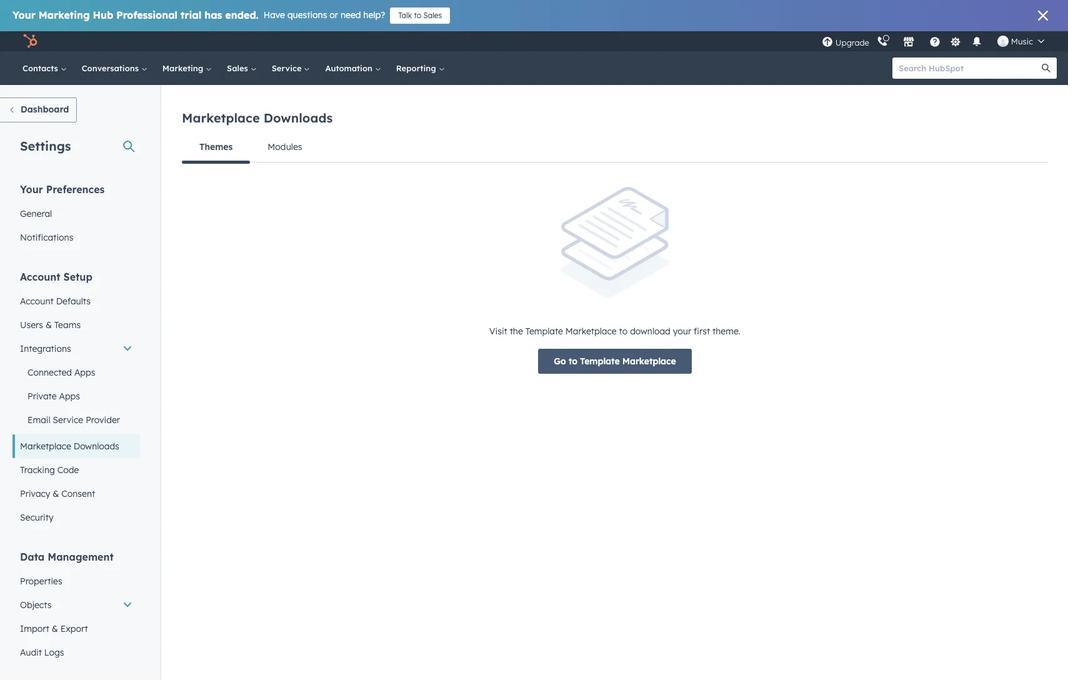 Task type: vqa. For each thing, say whether or not it's contained in the screenshot.
progress bar
no



Task type: locate. For each thing, give the bounding box(es) containing it.
connected
[[28, 367, 72, 378]]

account for account defaults
[[20, 296, 54, 307]]

0 vertical spatial sales
[[424, 11, 442, 20]]

1 vertical spatial marketplace downloads
[[20, 441, 119, 452]]

1 horizontal spatial template
[[581, 356, 620, 367]]

marketing link
[[155, 51, 220, 85]]

to right go on the right bottom of page
[[569, 356, 578, 367]]

consent
[[61, 489, 95, 500]]

marketplace
[[182, 110, 260, 126], [566, 326, 617, 337], [623, 356, 677, 367], [20, 441, 71, 452]]

marketing left hub at the top of the page
[[39, 9, 90, 21]]

2 vertical spatial to
[[569, 356, 578, 367]]

marketplace downloads link
[[13, 435, 140, 458]]

data management element
[[13, 550, 140, 665]]

management
[[48, 551, 114, 564]]

sales
[[424, 11, 442, 20], [227, 63, 251, 73]]

to left download
[[620, 326, 628, 337]]

apps down integrations button
[[74, 367, 95, 378]]

professional
[[116, 9, 178, 21]]

1 horizontal spatial downloads
[[264, 110, 333, 126]]

0 vertical spatial service
[[272, 63, 304, 73]]

conversations
[[82, 63, 141, 73]]

apps
[[74, 367, 95, 378], [59, 391, 80, 402]]

& right privacy
[[53, 489, 59, 500]]

0 vertical spatial &
[[46, 320, 52, 331]]

1 vertical spatial your
[[20, 183, 43, 196]]

defaults
[[56, 296, 91, 307]]

notifications link
[[13, 226, 140, 250]]

template for the
[[526, 326, 564, 337]]

0 horizontal spatial to
[[414, 11, 422, 20]]

1 vertical spatial marketing
[[163, 63, 206, 73]]

navigation
[[182, 132, 1049, 164]]

general link
[[13, 202, 140, 226]]

1 horizontal spatial service
[[272, 63, 304, 73]]

account up the users
[[20, 296, 54, 307]]

marketplace up tracking code
[[20, 441, 71, 452]]

hubspot link
[[15, 34, 47, 49]]

reporting link
[[389, 51, 453, 85]]

users & teams link
[[13, 313, 140, 337]]

template down visit the template marketplace to download your first theme.
[[581, 356, 620, 367]]

your marketing hub professional trial has ended. have questions or need help?
[[13, 9, 385, 21]]

talk to sales button
[[390, 8, 451, 24]]

template right the
[[526, 326, 564, 337]]

data
[[20, 551, 45, 564]]

1 vertical spatial template
[[581, 356, 620, 367]]

help image
[[930, 37, 941, 48]]

1 vertical spatial downloads
[[74, 441, 119, 452]]

export
[[61, 624, 88, 635]]

& inside "import & export" link
[[52, 624, 58, 635]]

sales right talk
[[424, 11, 442, 20]]

2 account from the top
[[20, 296, 54, 307]]

your for your marketing hub professional trial has ended. have questions or need help?
[[13, 9, 36, 21]]

marketing down trial
[[163, 63, 206, 73]]

to inside talk to sales button
[[414, 11, 422, 20]]

1 horizontal spatial sales
[[424, 11, 442, 20]]

email service provider
[[28, 415, 120, 426]]

marketplaces button
[[896, 31, 923, 51]]

dashboard link
[[0, 98, 77, 123]]

downloads
[[264, 110, 333, 126], [74, 441, 119, 452]]

account defaults link
[[13, 290, 140, 313]]

2 horizontal spatial to
[[620, 326, 628, 337]]

account
[[20, 271, 60, 283], [20, 296, 54, 307]]

1 vertical spatial sales
[[227, 63, 251, 73]]

account setup element
[[13, 270, 140, 530]]

template inside go to template marketplace link
[[581, 356, 620, 367]]

conversations link
[[74, 51, 155, 85]]

your up hubspot 'icon'
[[13, 9, 36, 21]]

marketplace downloads up modules link
[[182, 110, 333, 126]]

hubspot image
[[23, 34, 38, 49]]

1 vertical spatial account
[[20, 296, 54, 307]]

search button
[[1036, 58, 1058, 79]]

properties link
[[13, 570, 140, 594]]

privacy & consent
[[20, 489, 95, 500]]

0 vertical spatial your
[[13, 9, 36, 21]]

0 horizontal spatial template
[[526, 326, 564, 337]]

& left export in the left of the page
[[52, 624, 58, 635]]

0 vertical spatial marketplace downloads
[[182, 110, 333, 126]]

downloads inside account setup element
[[74, 441, 119, 452]]

settings
[[20, 138, 71, 154]]

greg robinson image
[[998, 36, 1009, 47]]

general
[[20, 208, 52, 220]]

2 vertical spatial &
[[52, 624, 58, 635]]

account up account defaults
[[20, 271, 60, 283]]

downloads up modules in the left top of the page
[[264, 110, 333, 126]]

marketing
[[39, 9, 90, 21], [163, 63, 206, 73]]

import & export link
[[13, 617, 140, 641]]

talk to sales
[[399, 11, 442, 20]]

marketplace downloads up code at the left of the page
[[20, 441, 119, 452]]

upgrade
[[836, 37, 870, 47]]

close image
[[1039, 11, 1049, 21]]

or
[[330, 9, 338, 21]]

service
[[272, 63, 304, 73], [53, 415, 83, 426]]

settings image
[[951, 37, 962, 48]]

0 horizontal spatial service
[[53, 415, 83, 426]]

0 vertical spatial account
[[20, 271, 60, 283]]

1 vertical spatial &
[[53, 489, 59, 500]]

tracking
[[20, 465, 55, 476]]

to inside go to template marketplace link
[[569, 356, 578, 367]]

data management
[[20, 551, 114, 564]]

your
[[13, 9, 36, 21], [20, 183, 43, 196]]

service down private apps link in the bottom left of the page
[[53, 415, 83, 426]]

to right talk
[[414, 11, 422, 20]]

0 vertical spatial template
[[526, 326, 564, 337]]

themes link
[[182, 132, 250, 164]]

sales inside button
[[424, 11, 442, 20]]

0 horizontal spatial downloads
[[74, 441, 119, 452]]

&
[[46, 320, 52, 331], [53, 489, 59, 500], [52, 624, 58, 635]]

menu
[[821, 31, 1054, 51]]

1 vertical spatial service
[[53, 415, 83, 426]]

contacts link
[[15, 51, 74, 85]]

music button
[[991, 31, 1053, 51]]

alert
[[182, 187, 1049, 374]]

1 horizontal spatial marketing
[[163, 63, 206, 73]]

0 vertical spatial marketing
[[39, 9, 90, 21]]

your preferences element
[[13, 183, 140, 250]]

objects
[[20, 600, 52, 611]]

0 vertical spatial to
[[414, 11, 422, 20]]

downloads down provider
[[74, 441, 119, 452]]

has
[[205, 9, 222, 21]]

marketplace downloads
[[182, 110, 333, 126], [20, 441, 119, 452]]

upgrade image
[[822, 37, 834, 48]]

first
[[694, 326, 711, 337]]

email
[[28, 415, 50, 426]]

your up general
[[20, 183, 43, 196]]

service right sales link
[[272, 63, 304, 73]]

the
[[510, 326, 523, 337]]

reporting
[[396, 63, 439, 73]]

& inside users & teams link
[[46, 320, 52, 331]]

sales right marketing link
[[227, 63, 251, 73]]

have
[[264, 9, 285, 21]]

1 horizontal spatial marketplace downloads
[[182, 110, 333, 126]]

& inside privacy & consent link
[[53, 489, 59, 500]]

0 horizontal spatial marketplace downloads
[[20, 441, 119, 452]]

connected apps
[[28, 367, 95, 378]]

0 vertical spatial apps
[[74, 367, 95, 378]]

notifications image
[[972, 37, 983, 48]]

apps up 'email service provider'
[[59, 391, 80, 402]]

1 horizontal spatial to
[[569, 356, 578, 367]]

& right the users
[[46, 320, 52, 331]]

1 vertical spatial apps
[[59, 391, 80, 402]]

1 account from the top
[[20, 271, 60, 283]]



Task type: describe. For each thing, give the bounding box(es) containing it.
menu containing music
[[821, 31, 1054, 51]]

0 horizontal spatial marketing
[[39, 9, 90, 21]]

audit logs
[[20, 647, 64, 659]]

audit
[[20, 647, 42, 659]]

go
[[554, 356, 567, 367]]

hub
[[93, 9, 113, 21]]

settings link
[[949, 35, 964, 48]]

to for template
[[569, 356, 578, 367]]

tracking code link
[[13, 458, 140, 482]]

alert containing visit the template marketplace to download your first theme.
[[182, 187, 1049, 374]]

modules link
[[250, 132, 320, 162]]

marketplace downloads inside account setup element
[[20, 441, 119, 452]]

email service provider link
[[13, 408, 140, 432]]

help?
[[364, 9, 385, 21]]

calling icon button
[[872, 33, 894, 49]]

marketplace down download
[[623, 356, 677, 367]]

your preferences
[[20, 183, 105, 196]]

download
[[631, 326, 671, 337]]

marketplace up go to template marketplace
[[566, 326, 617, 337]]

service inside email service provider link
[[53, 415, 83, 426]]

go to template marketplace link
[[539, 349, 692, 374]]

contacts
[[23, 63, 60, 73]]

marketplaces image
[[904, 37, 915, 48]]

go to template marketplace
[[554, 356, 677, 367]]

code
[[57, 465, 79, 476]]

ended.
[[225, 9, 259, 21]]

security
[[20, 512, 54, 524]]

apps for private apps
[[59, 391, 80, 402]]

audit logs link
[[13, 641, 140, 665]]

navigation containing themes
[[182, 132, 1049, 164]]

notifications
[[20, 232, 73, 243]]

integrations button
[[13, 337, 140, 361]]

privacy & consent link
[[13, 482, 140, 506]]

help button
[[925, 31, 946, 51]]

marketplace inside account setup element
[[20, 441, 71, 452]]

users
[[20, 320, 43, 331]]

service link
[[264, 51, 318, 85]]

apps for connected apps
[[74, 367, 95, 378]]

trial
[[181, 9, 202, 21]]

integrations
[[20, 343, 71, 355]]

preferences
[[46, 183, 105, 196]]

0 vertical spatial downloads
[[264, 110, 333, 126]]

marketplace up themes
[[182, 110, 260, 126]]

questions
[[288, 9, 327, 21]]

dashboard
[[21, 104, 69, 115]]

your
[[673, 326, 692, 337]]

import & export
[[20, 624, 88, 635]]

theme.
[[713, 326, 741, 337]]

& for consent
[[53, 489, 59, 500]]

privacy
[[20, 489, 50, 500]]

security link
[[13, 506, 140, 530]]

your for your preferences
[[20, 183, 43, 196]]

objects button
[[13, 594, 140, 617]]

private apps
[[28, 391, 80, 402]]

& for teams
[[46, 320, 52, 331]]

modules
[[268, 141, 302, 153]]

calling icon image
[[877, 36, 889, 48]]

users & teams
[[20, 320, 81, 331]]

themes
[[200, 141, 233, 153]]

account for account setup
[[20, 271, 60, 283]]

1 vertical spatial to
[[620, 326, 628, 337]]

need
[[341, 9, 361, 21]]

sales link
[[220, 51, 264, 85]]

provider
[[86, 415, 120, 426]]

properties
[[20, 576, 62, 587]]

notifications button
[[967, 31, 988, 51]]

account setup
[[20, 271, 92, 283]]

0 horizontal spatial sales
[[227, 63, 251, 73]]

to for sales
[[414, 11, 422, 20]]

talk
[[399, 11, 412, 20]]

setup
[[64, 271, 92, 283]]

visit
[[490, 326, 508, 337]]

Search HubSpot search field
[[893, 58, 1046, 79]]

search image
[[1043, 64, 1051, 73]]

visit the template marketplace to download your first theme.
[[490, 326, 741, 337]]

automation
[[326, 63, 375, 73]]

teams
[[54, 320, 81, 331]]

service inside service link
[[272, 63, 304, 73]]

template for to
[[581, 356, 620, 367]]

import
[[20, 624, 49, 635]]

tracking code
[[20, 465, 79, 476]]

private apps link
[[13, 385, 140, 408]]

& for export
[[52, 624, 58, 635]]

account defaults
[[20, 296, 91, 307]]

connected apps link
[[13, 361, 140, 385]]

automation link
[[318, 51, 389, 85]]

private
[[28, 391, 57, 402]]

music
[[1012, 36, 1034, 46]]

logs
[[44, 647, 64, 659]]



